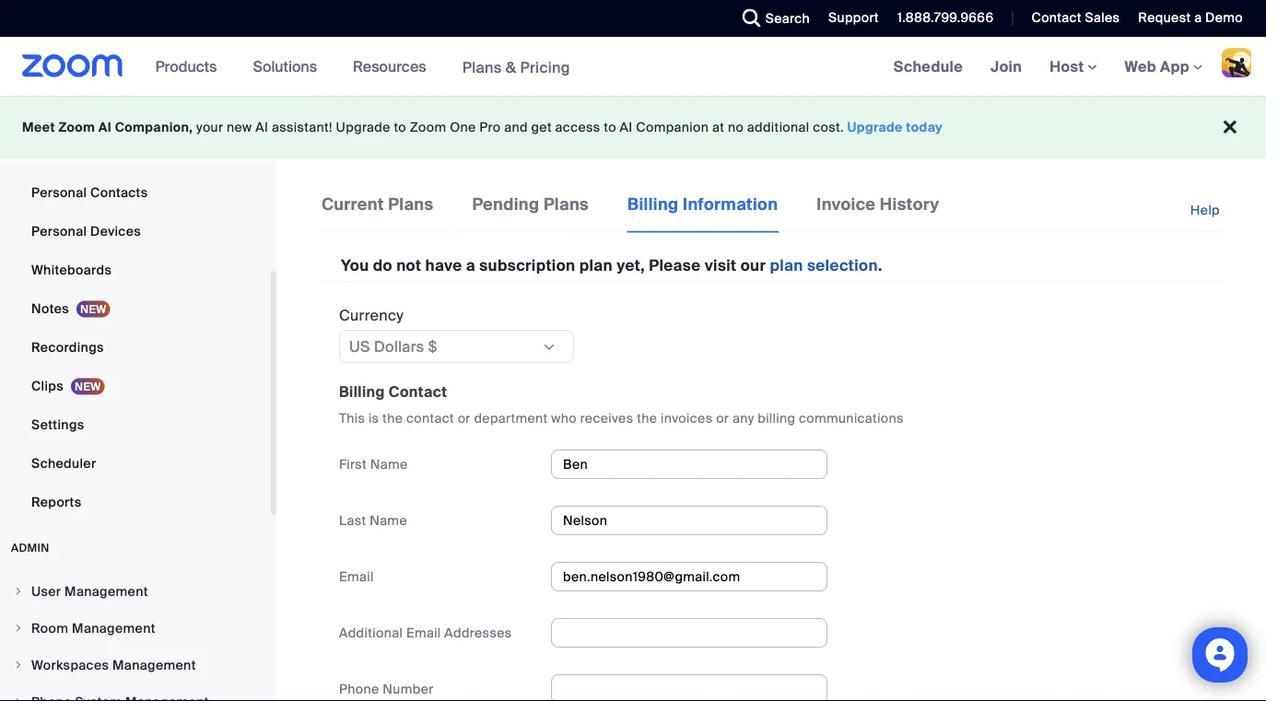 Task type: describe. For each thing, give the bounding box(es) containing it.
today
[[906, 119, 943, 136]]

invoice history
[[817, 194, 939, 215]]

side navigation navigation
[[0, 0, 276, 701]]

cost.
[[813, 119, 844, 136]]

$
[[428, 337, 437, 356]]

number
[[383, 681, 434, 698]]

companion
[[636, 119, 709, 136]]

room
[[31, 620, 69, 637]]

management for user management
[[65, 583, 148, 600]]

personal contacts
[[31, 184, 148, 201]]

currency
[[339, 306, 404, 325]]

2 upgrade from the left
[[847, 119, 903, 136]]

host button
[[1050, 57, 1097, 76]]

current plans link
[[321, 192, 434, 231]]

support
[[829, 9, 879, 26]]

additional
[[747, 119, 810, 136]]

plans & pricing
[[462, 57, 570, 77]]

reports
[[31, 494, 81, 511]]

contact sales
[[1032, 9, 1120, 26]]

workspaces
[[31, 657, 109, 674]]

1 or from the left
[[458, 410, 471, 427]]

plan selection link
[[770, 256, 878, 276]]

visit
[[705, 256, 737, 276]]

personal devices
[[31, 223, 141, 240]]

2 ai from the left
[[256, 119, 268, 136]]

additional email addresses
[[339, 624, 512, 641]]

admin menu menu
[[0, 574, 271, 701]]

selection
[[807, 256, 878, 276]]

products
[[155, 57, 217, 76]]

search button
[[729, 0, 815, 37]]

0 vertical spatial a
[[1195, 9, 1202, 26]]

.
[[878, 256, 883, 276]]

right image
[[13, 660, 24, 671]]

phone for phone
[[31, 145, 72, 162]]

current plans
[[322, 194, 434, 215]]

billing for billing contact this is the contact or department who receives the invoices or any billing communications
[[339, 382, 385, 401]]

3 ai from the left
[[620, 119, 633, 136]]

plans for pending plans
[[544, 194, 589, 215]]

have
[[425, 256, 462, 276]]

no
[[728, 119, 744, 136]]

personal menu menu
[[0, 0, 271, 523]]

information
[[683, 194, 778, 215]]

clips link
[[0, 368, 271, 405]]

help link
[[1191, 192, 1222, 229]]

get
[[531, 119, 552, 136]]

please
[[649, 256, 701, 276]]

1 horizontal spatial email
[[406, 624, 441, 641]]

phone number
[[339, 681, 434, 698]]

1 to from the left
[[394, 119, 406, 136]]

billing
[[758, 410, 796, 427]]

admin
[[11, 541, 50, 555]]

2 to from the left
[[604, 119, 616, 136]]

workspaces management menu item
[[0, 648, 271, 683]]

name for last name
[[370, 512, 407, 529]]

management for workspaces management
[[112, 657, 196, 674]]

1 ai from the left
[[98, 119, 112, 136]]

pro
[[480, 119, 501, 136]]

and
[[504, 119, 528, 136]]

products button
[[155, 37, 225, 96]]

you
[[341, 256, 369, 276]]

pending plans link
[[471, 192, 590, 231]]

1 zoom from the left
[[58, 119, 95, 136]]

us
[[349, 337, 370, 356]]

pending
[[472, 194, 540, 215]]

personal contacts link
[[0, 174, 271, 211]]

you do not have a subscription plan yet, please visit our plan selection .
[[341, 256, 883, 276]]

plans for current plans
[[388, 194, 434, 215]]

host
[[1050, 57, 1088, 76]]

contact inside billing contact this is the contact or department who receives the invoices or any billing communications
[[389, 382, 447, 401]]

meet zoom ai companion, footer
[[0, 96, 1266, 159]]

0 vertical spatial contact
[[1032, 9, 1082, 26]]

a inside main content
[[466, 256, 476, 276]]

main content main content
[[276, 162, 1266, 701]]

2 zoom from the left
[[410, 119, 446, 136]]

zoom logo image
[[22, 54, 123, 77]]

schedule link
[[880, 37, 977, 96]]

department
[[474, 410, 548, 427]]

product information navigation
[[142, 37, 584, 97]]

invoice history link
[[816, 192, 940, 231]]

request a demo
[[1139, 9, 1243, 26]]

last
[[339, 512, 366, 529]]

billing contact this is the contact or department who receives the invoices or any billing communications
[[339, 382, 904, 427]]

invoice
[[817, 194, 876, 215]]

recordings
[[31, 339, 104, 356]]

profile picture image
[[1222, 48, 1252, 77]]

sales
[[1085, 9, 1120, 26]]

schedule
[[894, 57, 963, 76]]

web
[[1125, 57, 1157, 76]]

solutions button
[[253, 37, 325, 96]]

0 horizontal spatial email
[[339, 568, 374, 585]]

2 plan from the left
[[770, 256, 803, 276]]

contact
[[406, 410, 454, 427]]

devices
[[90, 223, 141, 240]]

pending plans
[[472, 194, 589, 215]]



Task type: vqa. For each thing, say whether or not it's contained in the screenshot.
TRAINING / WEBINARS
no



Task type: locate. For each thing, give the bounding box(es) containing it.
plan left yet,
[[579, 256, 613, 276]]

0 horizontal spatial phone
[[31, 145, 72, 162]]

1 horizontal spatial phone
[[339, 681, 379, 698]]

phone down meet
[[31, 145, 72, 162]]

right image down right image
[[13, 697, 24, 701]]

1 horizontal spatial ai
[[256, 119, 268, 136]]

plan right our
[[770, 256, 803, 276]]

1 vertical spatial email
[[406, 624, 441, 641]]

scheduler
[[31, 455, 96, 472]]

0 horizontal spatial plan
[[579, 256, 613, 276]]

1 vertical spatial a
[[466, 256, 476, 276]]

management up the room management
[[65, 583, 148, 600]]

&
[[506, 57, 516, 77]]

plans & pricing link
[[462, 57, 570, 77], [462, 57, 570, 77]]

3 right image from the top
[[13, 697, 24, 701]]

1 horizontal spatial zoom
[[410, 119, 446, 136]]

ai left the companion
[[620, 119, 633, 136]]

show options image
[[542, 340, 557, 355]]

0 horizontal spatial ai
[[98, 119, 112, 136]]

user management
[[31, 583, 148, 600]]

current
[[322, 194, 384, 215]]

none text field inside main content main content
[[551, 562, 828, 592]]

who
[[551, 410, 577, 427]]

first
[[339, 456, 367, 473]]

this
[[339, 410, 365, 427]]

0 vertical spatial email
[[339, 568, 374, 585]]

1 horizontal spatial to
[[604, 119, 616, 136]]

billing inside billing contact this is the contact or department who receives the invoices or any billing communications
[[339, 382, 385, 401]]

2 horizontal spatial ai
[[620, 119, 633, 136]]

management for room management
[[72, 620, 156, 637]]

billing for billing information
[[628, 194, 679, 215]]

personal for personal contacts
[[31, 184, 87, 201]]

right image left user
[[13, 586, 24, 597]]

1.888.799.9666 button up the schedule link
[[897, 9, 994, 26]]

1 vertical spatial phone
[[339, 681, 379, 698]]

personal up personal devices
[[31, 184, 87, 201]]

1 horizontal spatial upgrade
[[847, 119, 903, 136]]

the left invoices
[[637, 410, 657, 427]]

0 horizontal spatial or
[[458, 410, 471, 427]]

plans left "&"
[[462, 57, 502, 77]]

0 horizontal spatial plans
[[388, 194, 434, 215]]

banner containing products
[[0, 37, 1266, 97]]

or right contact
[[458, 410, 471, 427]]

email right additional
[[406, 624, 441, 641]]

personal
[[31, 184, 87, 201], [31, 223, 87, 240]]

management up the workspaces management
[[72, 620, 156, 637]]

phone inside main content main content
[[339, 681, 379, 698]]

meetings navigation
[[880, 37, 1266, 97]]

1 right image from the top
[[13, 586, 24, 597]]

dollars
[[374, 337, 424, 356]]

0 horizontal spatial billing
[[339, 382, 385, 401]]

zoom right meet
[[58, 119, 95, 136]]

demo
[[1206, 9, 1243, 26]]

do
[[373, 256, 393, 276]]

2 name from the top
[[370, 512, 407, 529]]

first name
[[339, 456, 408, 473]]

2 vertical spatial management
[[112, 657, 196, 674]]

at
[[712, 119, 725, 136]]

scheduler link
[[0, 445, 271, 482]]

2 horizontal spatial plans
[[544, 194, 589, 215]]

0 horizontal spatial contact
[[389, 382, 447, 401]]

plans
[[462, 57, 502, 77], [388, 194, 434, 215], [544, 194, 589, 215]]

request
[[1139, 9, 1191, 26]]

billing up this
[[339, 382, 385, 401]]

right image inside room management menu item
[[13, 623, 24, 634]]

communications
[[799, 410, 904, 427]]

web app button
[[1125, 57, 1203, 76]]

name right last
[[370, 512, 407, 529]]

1 horizontal spatial plan
[[770, 256, 803, 276]]

recordings link
[[0, 329, 271, 366]]

billing
[[628, 194, 679, 215], [339, 382, 385, 401]]

management
[[65, 583, 148, 600], [72, 620, 156, 637], [112, 657, 196, 674]]

0 vertical spatial billing
[[628, 194, 679, 215]]

right image left room
[[13, 623, 24, 634]]

companion,
[[115, 119, 193, 136]]

whiteboards
[[31, 261, 112, 278]]

1 vertical spatial personal
[[31, 223, 87, 240]]

history
[[880, 194, 939, 215]]

None text field
[[551, 562, 828, 592]]

right image inside the 'user management' menu item
[[13, 586, 24, 597]]

2 personal from the top
[[31, 223, 87, 240]]

0 horizontal spatial upgrade
[[336, 119, 390, 136]]

0 horizontal spatial a
[[466, 256, 476, 276]]

pricing
[[520, 57, 570, 77]]

one
[[450, 119, 476, 136]]

subscription
[[479, 256, 576, 276]]

ai right the "new"
[[256, 119, 268, 136]]

0 vertical spatial right image
[[13, 586, 24, 597]]

meet
[[22, 119, 55, 136]]

or
[[458, 410, 471, 427], [716, 410, 729, 427]]

1 plan from the left
[[579, 256, 613, 276]]

room management
[[31, 620, 156, 637]]

contact up contact
[[389, 382, 447, 401]]

1 horizontal spatial billing
[[628, 194, 679, 215]]

user management menu item
[[0, 574, 271, 609]]

a right the have
[[466, 256, 476, 276]]

new
[[227, 119, 252, 136]]

notes link
[[0, 290, 271, 327]]

last name
[[339, 512, 407, 529]]

yet,
[[617, 256, 645, 276]]

web app
[[1125, 57, 1190, 76]]

0 vertical spatial management
[[65, 583, 148, 600]]

clips
[[31, 377, 64, 394]]

1 name from the top
[[370, 456, 408, 473]]

1.888.799.9666
[[897, 9, 994, 26]]

settings link
[[0, 406, 271, 443]]

invoices
[[661, 410, 713, 427]]

plans inside product information navigation
[[462, 57, 502, 77]]

0 vertical spatial personal
[[31, 184, 87, 201]]

phone for phone number
[[339, 681, 379, 698]]

the right the is
[[383, 410, 403, 427]]

name right first
[[370, 456, 408, 473]]

a left demo on the top of the page
[[1195, 9, 1202, 26]]

1 horizontal spatial contact
[[1032, 9, 1082, 26]]

1 horizontal spatial or
[[716, 410, 729, 427]]

receives
[[580, 410, 634, 427]]

ai left companion,
[[98, 119, 112, 136]]

1 vertical spatial name
[[370, 512, 407, 529]]

0 vertical spatial phone
[[31, 145, 72, 162]]

upgrade down product information navigation
[[336, 119, 390, 136]]

email
[[339, 568, 374, 585], [406, 624, 441, 641]]

1 the from the left
[[383, 410, 403, 427]]

our
[[741, 256, 766, 276]]

additional
[[339, 624, 403, 641]]

to right the access
[[604, 119, 616, 136]]

to down the "resources" dropdown button at the top left
[[394, 119, 406, 136]]

1 horizontal spatial the
[[637, 410, 657, 427]]

help
[[1191, 202, 1220, 219]]

personal up whiteboards
[[31, 223, 87, 240]]

solutions
[[253, 57, 317, 76]]

plans right current
[[388, 194, 434, 215]]

right image for room management
[[13, 623, 24, 634]]

name for first name
[[370, 456, 408, 473]]

banner
[[0, 37, 1266, 97]]

resources
[[353, 57, 426, 76]]

contact left sales
[[1032, 9, 1082, 26]]

2 right image from the top
[[13, 623, 24, 634]]

0 horizontal spatial zoom
[[58, 119, 95, 136]]

1 horizontal spatial a
[[1195, 9, 1202, 26]]

1 personal from the top
[[31, 184, 87, 201]]

upgrade today link
[[847, 119, 943, 136]]

billing up please
[[628, 194, 679, 215]]

to
[[394, 119, 406, 136], [604, 119, 616, 136]]

plans right pending
[[544, 194, 589, 215]]

2 vertical spatial right image
[[13, 697, 24, 701]]

upgrade right cost.
[[847, 119, 903, 136]]

zoom left one
[[410, 119, 446, 136]]

plan
[[579, 256, 613, 276], [770, 256, 803, 276]]

1 vertical spatial right image
[[13, 623, 24, 634]]

reports link
[[0, 484, 271, 521]]

or left any
[[716, 410, 729, 427]]

your
[[196, 119, 223, 136]]

phone inside personal menu menu
[[31, 145, 72, 162]]

0 horizontal spatial the
[[383, 410, 403, 427]]

menu item
[[0, 685, 271, 701]]

2 or from the left
[[716, 410, 729, 427]]

phone link
[[0, 135, 271, 172]]

1 horizontal spatial plans
[[462, 57, 502, 77]]

1 vertical spatial management
[[72, 620, 156, 637]]

1 vertical spatial contact
[[389, 382, 447, 401]]

email down last
[[339, 568, 374, 585]]

not
[[396, 256, 421, 276]]

1 upgrade from the left
[[336, 119, 390, 136]]

access
[[555, 119, 600, 136]]

0 horizontal spatial to
[[394, 119, 406, 136]]

phone left number
[[339, 681, 379, 698]]

contacts
[[90, 184, 148, 201]]

1 vertical spatial billing
[[339, 382, 385, 401]]

right image
[[13, 586, 24, 597], [13, 623, 24, 634], [13, 697, 24, 701]]

addresses
[[445, 624, 512, 641]]

management down room management menu item
[[112, 657, 196, 674]]

billing information link
[[627, 192, 779, 233]]

right image for user management
[[13, 586, 24, 597]]

2 the from the left
[[637, 410, 657, 427]]

phone
[[31, 145, 72, 162], [339, 681, 379, 698]]

assistant!
[[272, 119, 333, 136]]

1.888.799.9666 button up schedule
[[884, 0, 999, 37]]

join
[[991, 57, 1022, 76]]

billing information
[[628, 194, 778, 215]]

zoom
[[58, 119, 95, 136], [410, 119, 446, 136]]

room management menu item
[[0, 611, 271, 646]]

settings
[[31, 416, 84, 433]]

user
[[31, 583, 61, 600]]

meet zoom ai companion, your new ai assistant! upgrade to zoom one pro and get access to ai companion at no additional cost. upgrade today
[[22, 119, 943, 136]]

None text field
[[551, 450, 828, 479], [551, 506, 828, 535], [551, 618, 828, 648], [551, 675, 828, 701], [551, 450, 828, 479], [551, 506, 828, 535], [551, 618, 828, 648], [551, 675, 828, 701]]

0 vertical spatial name
[[370, 456, 408, 473]]

us dollars $
[[349, 337, 437, 356]]

personal for personal devices
[[31, 223, 87, 240]]

workspaces management
[[31, 657, 196, 674]]



